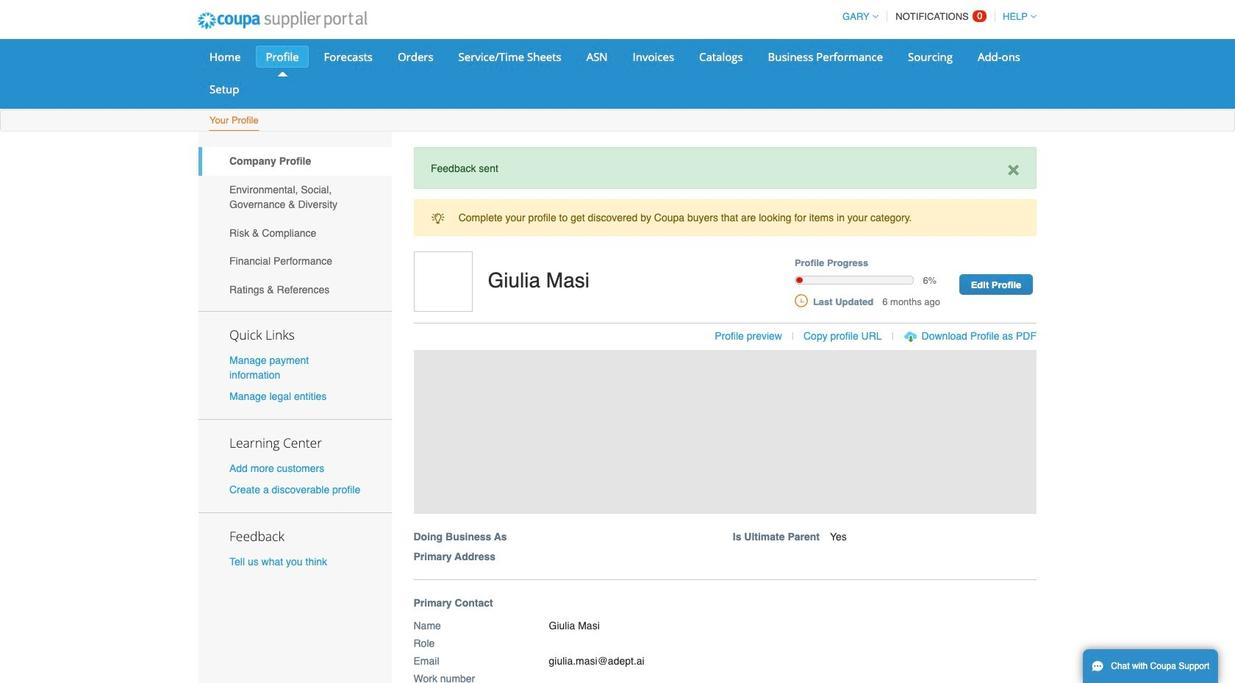 Task type: locate. For each thing, give the bounding box(es) containing it.
giulia masi image
[[414, 252, 473, 312]]

navigation
[[837, 2, 1037, 31]]

banner
[[409, 252, 1053, 580]]

alert
[[414, 199, 1037, 236]]



Task type: vqa. For each thing, say whether or not it's contained in the screenshot.
Information
no



Task type: describe. For each thing, give the bounding box(es) containing it.
background image
[[414, 350, 1037, 514]]

coupa supplier portal image
[[188, 2, 377, 39]]



